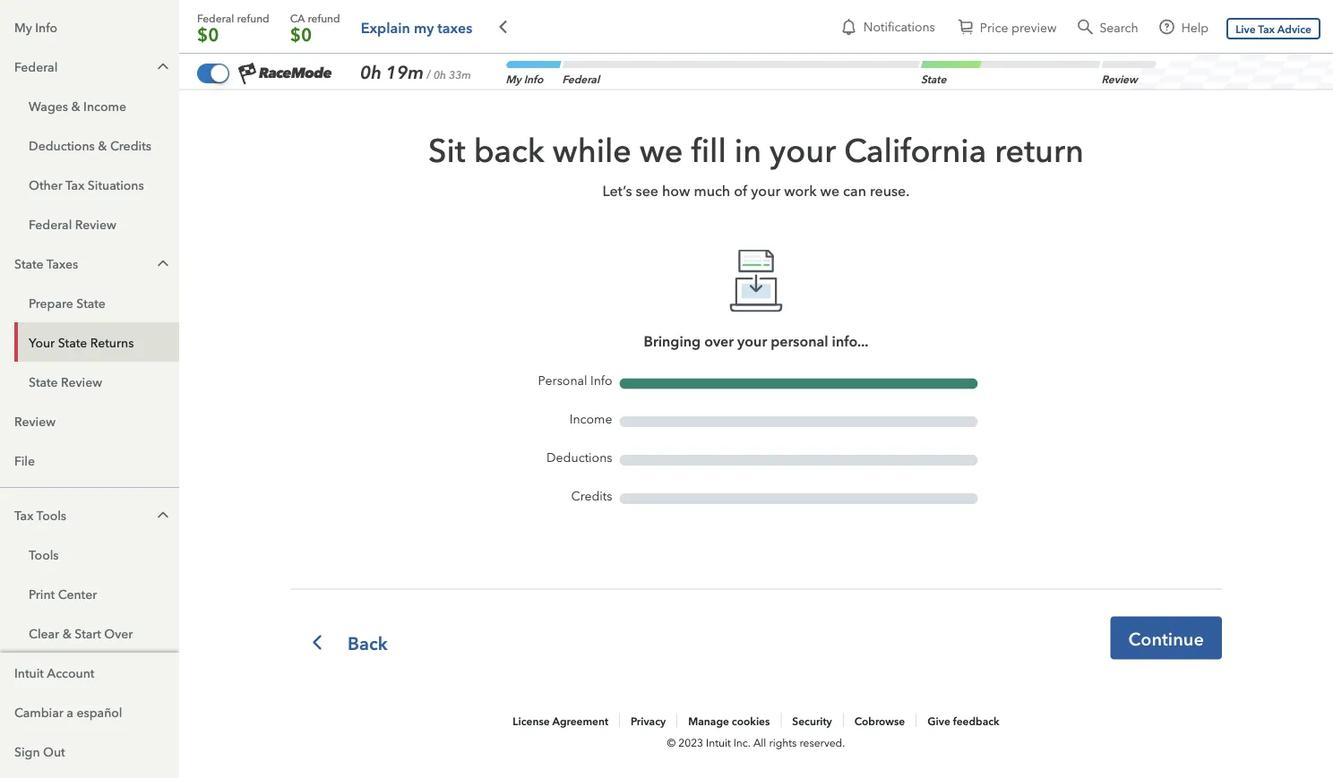 Task type: vqa. For each thing, say whether or not it's contained in the screenshot.
the right the to
no



Task type: locate. For each thing, give the bounding box(es) containing it.
0 horizontal spatial tax
[[14, 507, 33, 524]]

agreement
[[552, 714, 608, 728]]

federal up race mode toggle switch option
[[197, 11, 234, 25]]

explain my taxes
[[361, 17, 473, 36]]

0 vertical spatial info
[[35, 19, 57, 35]]

federal up 'state taxes'
[[29, 216, 72, 232]]

security
[[792, 714, 832, 728]]

intuit down manage
[[706, 735, 731, 750]]

wages
[[29, 97, 68, 114]]

progress bar for credits
[[620, 488, 978, 509]]

& right wages
[[71, 97, 80, 114]]

info up back
[[523, 73, 546, 86]]

$ inside ca refund $ 0 1 2 3 4 5 6 7 8 9 0 1 2 3 4 5 6 7 8 9
[[290, 22, 301, 46]]

1 vertical spatial &
[[98, 137, 107, 153]]

credits
[[110, 137, 151, 153], [571, 487, 612, 503]]

prepare
[[29, 295, 73, 311]]

tax for live
[[1258, 21, 1275, 36]]

over
[[704, 331, 734, 350]]

income down personal info
[[570, 410, 612, 427]]

1 horizontal spatial my
[[505, 73, 524, 86]]

tools up print
[[29, 546, 59, 563]]

1 $ from the left
[[197, 22, 208, 46]]

0h left 19m
[[360, 62, 382, 83]]

help
[[1182, 18, 1209, 35]]

tax tools button
[[0, 496, 179, 535]]

my inside 2023 taxes element
[[14, 19, 32, 35]]

your right of
[[751, 180, 781, 199]]

price preview button
[[950, 11, 1066, 43]]

3 progress bar from the top
[[620, 450, 978, 470]]

0 horizontal spatial intuit
[[14, 664, 44, 681]]

notifications
[[864, 17, 935, 34]]

0 horizontal spatial credits
[[110, 137, 151, 153]]

$ up racemode
[[290, 22, 301, 46]]

cambiar
[[14, 704, 63, 720]]

manage
[[688, 714, 729, 728]]

deductions down personal info
[[547, 448, 612, 465]]

price
[[980, 18, 1009, 35]]

2 vertical spatial &
[[62, 625, 71, 642]]

1 vertical spatial deductions
[[547, 448, 612, 465]]

my down toggle refund list "image"
[[505, 73, 524, 86]]

1 horizontal spatial deductions
[[547, 448, 612, 465]]

tax right other
[[65, 176, 84, 193]]

1 horizontal spatial $
[[290, 22, 301, 46]]

& down wages & income link
[[98, 137, 107, 153]]

tax
[[1258, 21, 1275, 36], [65, 176, 84, 193], [14, 507, 33, 524]]

1 horizontal spatial tax
[[65, 176, 84, 193]]

deductions inside 2023 taxes element
[[29, 137, 95, 153]]

progress bar for personal info
[[620, 373, 978, 393]]

my info up federal dropdown button
[[14, 19, 57, 35]]

0h 19m / 0h 33m
[[360, 62, 471, 83]]

refund inside federal refund $ 0 1 2 3 4 5 6 7 8 9 0 1 2 3 4 5 6 7 8 9
[[237, 11, 269, 25]]

my up federal dropdown button
[[14, 19, 32, 35]]

0 vertical spatial &
[[71, 97, 80, 114]]

tax right live
[[1258, 21, 1275, 36]]

review down the your state returns
[[61, 373, 102, 390]]

live
[[1236, 21, 1256, 36]]

file
[[14, 452, 35, 469]]

credits inside 2023 taxes element
[[110, 137, 151, 153]]

state taxes button
[[0, 244, 179, 283]]

cookies
[[732, 714, 770, 728]]

give
[[928, 714, 951, 728]]

checkered flag icon image
[[238, 62, 256, 85]]

deductions inside sit back while we fill in your california return 'main content'
[[547, 448, 612, 465]]

1 vertical spatial tax
[[65, 176, 84, 193]]

1 vertical spatial info
[[523, 73, 546, 86]]

2 progress bar from the top
[[620, 411, 978, 432]]

1 horizontal spatial info
[[523, 73, 546, 86]]

info...
[[832, 331, 869, 350]]

tax inside tax tools popup button
[[14, 507, 33, 524]]

0 vertical spatial we
[[640, 127, 683, 170]]

let's see how much of your work we can reuse.
[[603, 180, 910, 199]]

state taxes
[[14, 255, 78, 272]]

deductions for deductions
[[547, 448, 612, 465]]

info up federal dropdown button
[[35, 19, 57, 35]]

federal refund $ 0 1 2 3 4 5 6 7 8 9 0 1 2 3 4 5 6 7 8 9
[[197, 11, 272, 386]]

federal
[[197, 11, 234, 25], [14, 58, 58, 75], [562, 73, 602, 86], [29, 216, 72, 232]]

we
[[640, 127, 683, 170], [820, 180, 840, 199]]

0 horizontal spatial 0h
[[360, 62, 382, 83]]

deductions & credits
[[29, 137, 151, 153]]

0 vertical spatial my info
[[14, 19, 57, 35]]

0 vertical spatial income
[[83, 97, 126, 114]]

my info inside sit back while we fill in your california return 'main content'
[[505, 73, 546, 86]]

2 vertical spatial your
[[738, 331, 767, 350]]

1 horizontal spatial refund
[[308, 11, 340, 25]]

taxes
[[438, 17, 473, 36]]

we left can
[[820, 180, 840, 199]]

feedback
[[953, 714, 1000, 728]]

8
[[208, 165, 219, 189], [301, 165, 312, 189], [208, 345, 219, 368], [301, 345, 312, 368]]

1 vertical spatial my info
[[505, 73, 546, 86]]

start
[[75, 625, 101, 642]]

your state returns
[[29, 334, 134, 351]]

progress bar for income
[[620, 411, 978, 432]]

state left taxes
[[14, 255, 44, 272]]

0h right /
[[434, 69, 446, 82]]

refund right ca
[[308, 11, 340, 25]]

0 horizontal spatial income
[[83, 97, 126, 114]]

refund
[[237, 11, 269, 25], [308, 11, 340, 25]]

other tax situations
[[29, 176, 144, 193]]

intuit up cambiar
[[14, 664, 44, 681]]

progress bar
[[620, 373, 978, 393], [620, 411, 978, 432], [620, 450, 978, 470], [620, 488, 978, 509]]

refund inside ca refund $ 0 1 2 3 4 5 6 7 8 9 0 1 2 3 4 5 6 7 8 9
[[308, 11, 340, 25]]

income up deductions & credits link
[[83, 97, 126, 114]]

my inside sit back while we fill in your california return 'main content'
[[505, 73, 524, 86]]

7
[[208, 147, 219, 171], [301, 147, 312, 171], [208, 327, 219, 350], [301, 327, 312, 350]]

& for deductions
[[98, 137, 107, 153]]

preview
[[1012, 18, 1057, 35]]

tools up tools link on the left bottom of page
[[36, 507, 66, 524]]

tax tools
[[14, 507, 66, 524]]

federal button
[[0, 47, 179, 86]]

0 vertical spatial my
[[14, 19, 32, 35]]

state down your
[[29, 373, 58, 390]]

tax inside other tax situations link
[[65, 176, 84, 193]]

0 vertical spatial deductions
[[29, 137, 95, 153]]

0 horizontal spatial we
[[640, 127, 683, 170]]

1 horizontal spatial income
[[570, 410, 612, 427]]

intuit
[[14, 664, 44, 681], [706, 735, 731, 750]]

2 horizontal spatial tax
[[1258, 21, 1275, 36]]

1 horizontal spatial my info
[[505, 73, 546, 86]]

1
[[208, 40, 219, 64], [301, 40, 312, 64], [208, 219, 219, 243], [301, 219, 312, 243]]

your state returns link
[[14, 323, 179, 362]]

© 2023 intuit inc. all rights reserved.
[[667, 735, 845, 750]]

2 $ from the left
[[290, 22, 301, 46]]

review
[[1101, 73, 1140, 86], [75, 216, 116, 232], [61, 373, 102, 390], [14, 413, 56, 429]]

ca
[[290, 11, 305, 25]]

federal up wages
[[14, 58, 58, 75]]

0 horizontal spatial my info
[[14, 19, 57, 35]]

federal inside federal refund $ 0 1 2 3 4 5 6 7 8 9 0 1 2 3 4 5 6 7 8 9
[[197, 11, 234, 25]]

tax inside live tax advice button
[[1258, 21, 1275, 36]]

cambiar a español link
[[0, 693, 179, 732]]

my
[[14, 19, 32, 35], [505, 73, 524, 86]]

your up the work
[[770, 127, 836, 170]]

1 horizontal spatial 0h
[[434, 69, 446, 82]]

state down state taxes dropdown button
[[76, 295, 106, 311]]

4 progress bar from the top
[[620, 488, 978, 509]]

income inside 2023 taxes element
[[83, 97, 126, 114]]

1 vertical spatial your
[[751, 180, 781, 199]]

1 horizontal spatial credits
[[571, 487, 612, 503]]

0 vertical spatial tax
[[1258, 21, 1275, 36]]

live tax advice button
[[1227, 18, 1321, 39]]

& left "start"
[[62, 625, 71, 642]]

1 refund from the left
[[237, 11, 269, 25]]

ad5fb9b image
[[305, 631, 330, 656]]

racemode
[[259, 64, 332, 82]]

info right personal
[[591, 372, 612, 388]]

we up see
[[640, 127, 683, 170]]

federal inside sit back while we fill in your california return 'main content'
[[562, 73, 602, 86]]

tools
[[36, 507, 66, 524], [29, 546, 59, 563]]

1 vertical spatial my
[[505, 73, 524, 86]]

&
[[71, 97, 80, 114], [98, 137, 107, 153], [62, 625, 71, 642]]

federal review link
[[14, 204, 179, 244]]

2023 taxes element
[[0, 0, 179, 480]]

2 vertical spatial info
[[591, 372, 612, 388]]

$ inside federal refund $ 0 1 2 3 4 5 6 7 8 9 0 1 2 3 4 5 6 7 8 9
[[197, 22, 208, 46]]

my info down toggle refund list "image"
[[505, 73, 546, 86]]

0 horizontal spatial refund
[[237, 11, 269, 25]]

live tax advice
[[1236, 21, 1312, 36]]

0 horizontal spatial deductions
[[29, 137, 95, 153]]

ca refund $ 0 1 2 3 4 5 6 7 8 9 0 1 2 3 4 5 6 7 8 9
[[290, 11, 343, 386]]

deductions down wages
[[29, 137, 95, 153]]

1 horizontal spatial intuit
[[706, 735, 731, 750]]

0 horizontal spatial info
[[35, 19, 57, 35]]

personal
[[771, 331, 829, 350]]

your right over
[[738, 331, 767, 350]]

state down notifications on the top of the page
[[920, 73, 949, 86]]

progress bar for deductions
[[620, 450, 978, 470]]

0 horizontal spatial my
[[14, 19, 32, 35]]

federal up while
[[562, 73, 602, 86]]

tools link
[[14, 535, 179, 575]]

sign
[[14, 743, 40, 760]]

1 vertical spatial tools
[[29, 546, 59, 563]]

tax down "file"
[[14, 507, 33, 524]]

$ up race mode toggle switch option
[[197, 22, 208, 46]]

federal inside dropdown button
[[14, 58, 58, 75]]

1 vertical spatial income
[[570, 410, 612, 427]]

refund for federal refund $ 0 1 2 3 4 5 6 7 8 9 0 1 2 3 4 5 6 7 8 9
[[237, 11, 269, 25]]

9
[[208, 183, 219, 207], [301, 183, 312, 207], [208, 362, 219, 386], [301, 362, 312, 386]]

review down other tax situations link
[[75, 216, 116, 232]]

2 vertical spatial tax
[[14, 507, 33, 524]]

0 vertical spatial credits
[[110, 137, 151, 153]]

2 refund from the left
[[308, 11, 340, 25]]

0 vertical spatial tools
[[36, 507, 66, 524]]

license agreement
[[513, 714, 608, 728]]

intuit inside sit back while we fill in your california return 'main content'
[[706, 735, 731, 750]]

manage cookies link
[[688, 714, 770, 728]]

review inside sit back while we fill in your california return 'main content'
[[1101, 73, 1140, 86]]

refund left ca
[[237, 11, 269, 25]]

income inside sit back while we fill in your california return 'main content'
[[570, 410, 612, 427]]

reuse.
[[870, 180, 910, 199]]

1 vertical spatial credits
[[571, 487, 612, 503]]

0 horizontal spatial $
[[197, 22, 208, 46]]

4
[[208, 94, 219, 117], [301, 94, 312, 117], [208, 273, 219, 297], [301, 273, 312, 297]]

review down the search
[[1101, 73, 1140, 86]]

in
[[735, 127, 762, 170]]

1 vertical spatial we
[[820, 180, 840, 199]]

return
[[995, 127, 1084, 170]]

1 vertical spatial intuit
[[706, 735, 731, 750]]

5
[[208, 112, 219, 135], [301, 112, 312, 135], [208, 291, 219, 315], [301, 291, 312, 315]]

state inside dropdown button
[[14, 255, 44, 272]]

state inside sit back while we fill in your california return 'main content'
[[920, 73, 949, 86]]

license
[[513, 714, 550, 728]]

1 progress bar from the top
[[620, 373, 978, 393]]



Task type: describe. For each thing, give the bounding box(es) containing it.
can
[[843, 180, 867, 199]]

©
[[667, 735, 676, 750]]

search
[[1100, 18, 1139, 35]]

tools inside popup button
[[36, 507, 66, 524]]

intuit account
[[14, 664, 94, 681]]

manage cookies
[[688, 714, 770, 728]]

price preview
[[980, 18, 1057, 35]]

toggle refund list image
[[492, 16, 514, 38]]

my info link
[[0, 7, 179, 47]]

situations
[[88, 176, 144, 193]]

taxes
[[46, 255, 78, 272]]

privacy
[[631, 714, 666, 728]]

español
[[77, 704, 122, 720]]

info inside 2023 taxes element
[[35, 19, 57, 35]]

security link
[[792, 714, 832, 728]]

give feedback
[[928, 714, 1000, 728]]

search button
[[1069, 11, 1148, 43]]

state right your
[[58, 334, 87, 351]]

0 vertical spatial intuit
[[14, 664, 44, 681]]

sign out link
[[0, 732, 179, 772]]

/
[[426, 65, 431, 82]]

advice
[[1278, 21, 1312, 36]]

work
[[784, 180, 817, 199]]

state review link
[[14, 362, 179, 402]]

wages & income
[[29, 97, 126, 114]]

back
[[348, 631, 388, 655]]

& for clear
[[62, 625, 71, 642]]

bringing over your personal info...
[[644, 331, 869, 350]]

explain
[[361, 17, 410, 36]]

center
[[58, 586, 97, 602]]

sit
[[428, 127, 466, 170]]

state for state taxes
[[14, 255, 44, 272]]

how
[[662, 180, 690, 199]]

license agreement link
[[513, 714, 608, 728]]

sit back while we fill in your california return main content
[[179, 54, 1333, 779]]

deductions for deductions & credits
[[29, 137, 95, 153]]

0 vertical spatial your
[[770, 127, 836, 170]]

credits inside sit back while we fill in your california return 'main content'
[[571, 487, 612, 503]]

prepare state link
[[14, 283, 179, 323]]

print center
[[29, 586, 97, 602]]

rights
[[769, 735, 797, 750]]

notifications button
[[833, 11, 943, 43]]

print center link
[[14, 575, 179, 614]]

other
[[29, 176, 63, 193]]

clear & start over
[[29, 625, 133, 642]]

help button
[[1151, 11, 1218, 43]]

my info inside 2023 taxes element
[[14, 19, 57, 35]]

Race Mode Toggle Switch checkbox
[[197, 67, 229, 87]]

review up "file"
[[14, 413, 56, 429]]

reserved.
[[800, 735, 845, 750]]

clear & start over link
[[14, 614, 179, 653]]

returns
[[90, 334, 134, 351]]

federal review
[[29, 216, 116, 232]]

sit back while we fill in your california return
[[428, 127, 1084, 170]]

other tax situations link
[[14, 165, 179, 204]]

give feedback link
[[928, 714, 1000, 728]]

2023
[[679, 735, 703, 750]]

state for state
[[920, 73, 949, 86]]

a
[[67, 704, 73, 720]]

state for state review
[[29, 373, 58, 390]]

back
[[474, 127, 545, 170]]

continue
[[1129, 627, 1204, 650]]

tax for other
[[65, 176, 84, 193]]

cobrowse
[[855, 714, 905, 728]]

file link
[[0, 441, 179, 480]]

of
[[734, 180, 748, 199]]

$ for ca refund $ 0 1 2 3 4 5 6 7 8 9 0 1 2 3 4 5 6 7 8 9
[[290, 22, 301, 46]]

back button
[[290, 617, 406, 669]]

your
[[29, 334, 55, 351]]

privacy link
[[631, 714, 666, 728]]

while
[[553, 127, 632, 170]]

refund for ca refund $ 0 1 2 3 4 5 6 7 8 9 0 1 2 3 4 5 6 7 8 9
[[308, 11, 340, 25]]

continue button
[[1111, 617, 1222, 660]]

0h inside '0h 19m / 0h 33m'
[[434, 69, 446, 82]]

state review
[[29, 373, 102, 390]]

2 horizontal spatial info
[[591, 372, 612, 388]]

explain my taxes button
[[361, 16, 473, 38]]

let's
[[603, 180, 632, 199]]

$ for federal refund $ 0 1 2 3 4 5 6 7 8 9 0 1 2 3 4 5 6 7 8 9
[[197, 22, 208, 46]]

wages & income link
[[14, 86, 179, 126]]

fill
[[691, 127, 727, 170]]

1 horizontal spatial we
[[820, 180, 840, 199]]

prepare state
[[29, 295, 106, 311]]

& for wages
[[71, 97, 80, 114]]

my
[[414, 17, 434, 36]]

cobrowse link
[[855, 714, 905, 728]]

all
[[754, 735, 767, 750]]

sign out
[[14, 743, 65, 760]]

much
[[694, 180, 731, 199]]

33m
[[449, 69, 471, 82]]

personal info
[[538, 372, 612, 388]]

account
[[47, 664, 94, 681]]

intuit account link
[[0, 653, 179, 693]]

over
[[104, 625, 133, 642]]

print
[[29, 586, 55, 602]]



